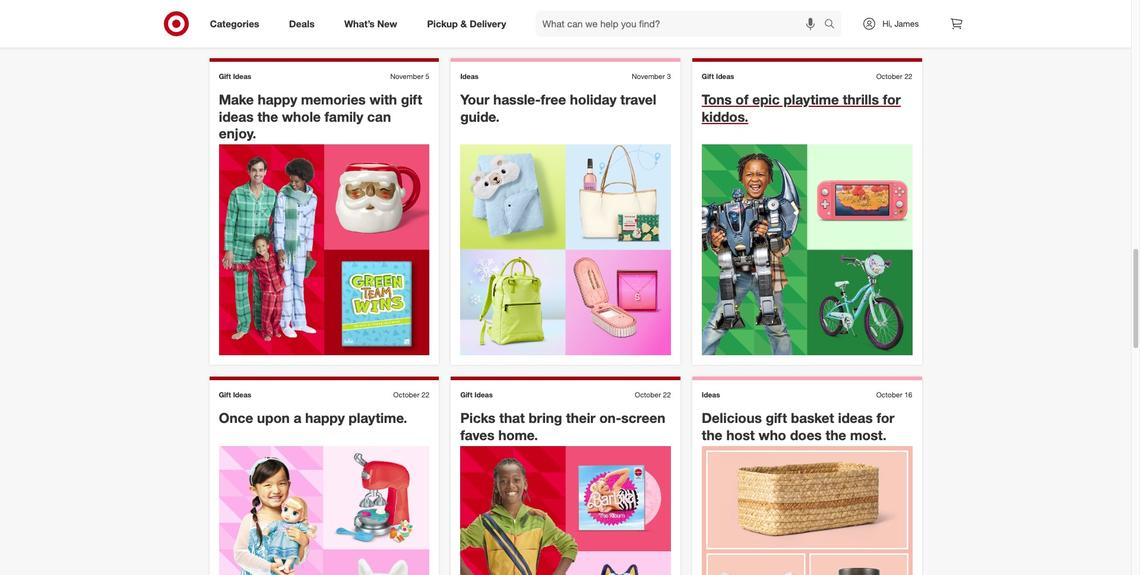Task type: describe. For each thing, give the bounding box(es) containing it.
what's new link
[[334, 11, 412, 37]]

gift inside make happy memories with gift ideas the whole family can enjoy.
[[401, 91, 422, 108]]

october for picks that bring their on-screen faves home.
[[635, 390, 661, 399]]

clever, fun, sweet gifts for all the special dads. image
[[461, 0, 671, 37]]

ideas up delicious
[[702, 390, 720, 399]]

free
[[541, 91, 566, 108]]

epic
[[753, 91, 780, 108]]

bring
[[529, 409, 563, 426]]

22 for tons of epic playtime thrills for kiddos.
[[905, 72, 913, 81]]

make
[[219, 91, 254, 108]]

22 for picks that bring their on-screen faves home.
[[663, 390, 671, 399]]

kiddos.
[[702, 108, 749, 125]]

james
[[895, 18, 919, 29]]

make happy memories with gift ideas the whole family can enjoy.
[[219, 91, 422, 142]]

happy inside make happy memories with gift ideas the whole family can enjoy.
[[258, 91, 297, 108]]

upon
[[257, 409, 290, 426]]

picks
[[461, 409, 496, 426]]

hassle-
[[494, 91, 541, 108]]

what's new
[[344, 18, 398, 29]]

playtime.
[[349, 409, 408, 426]]

deals
[[289, 18, 315, 29]]

their
[[566, 409, 596, 426]]

5
[[426, 72, 430, 81]]

picks that bring their on-screen faves home.
[[461, 409, 666, 443]]

gift ideas for tons
[[702, 72, 735, 81]]

categories
[[210, 18, 259, 29]]

october for tons of epic playtime thrills for kiddos.
[[877, 72, 903, 81]]

most.
[[851, 426, 887, 443]]

explore gifts made for the great outdoors. image
[[702, 0, 913, 37]]

ideas inside delicious gift basket ideas for the host who does the most.
[[838, 409, 873, 426]]

for inside delicious gift basket ideas for the host who does the most.
[[877, 409, 895, 426]]

ideas inside make happy memories with gift ideas the whole family can enjoy.
[[219, 108, 254, 125]]

thrills
[[843, 91, 880, 108]]

november for gift
[[390, 72, 424, 81]]

october for delicious gift basket ideas for the host who does the most.
[[877, 390, 903, 399]]

guide.
[[461, 108, 500, 125]]

that
[[500, 409, 525, 426]]

gift inside delicious gift basket ideas for the host who does the most.
[[766, 409, 788, 426]]

holiday
[[570, 91, 617, 108]]

screen
[[622, 409, 666, 426]]

what's
[[344, 18, 375, 29]]

delicious
[[702, 409, 762, 426]]

gift ideas for once
[[219, 390, 251, 399]]

october 22 for once upon a happy playtime.
[[394, 390, 430, 399]]

faves
[[461, 426, 495, 443]]

with
[[370, 91, 397, 108]]

22 for once upon a happy playtime.
[[422, 390, 430, 399]]

november 3
[[632, 72, 671, 81]]

ideas for once upon a happy playtime.
[[233, 390, 251, 399]]

who
[[759, 426, 787, 443]]

october 22 for tons of epic playtime thrills for kiddos.
[[877, 72, 913, 81]]

october for once upon a happy playtime.
[[394, 390, 420, 399]]

gift for once upon a happy playtime.
[[219, 390, 231, 399]]

november 5
[[390, 72, 430, 81]]



Task type: locate. For each thing, give the bounding box(es) containing it.
16
[[905, 390, 913, 399]]

delivery
[[470, 18, 507, 29]]

tons of epic playtime thrills for kiddos. image
[[702, 145, 913, 355]]

gift down november 5
[[401, 91, 422, 108]]

on-
[[600, 409, 622, 426]]

october 22 up playtime.
[[394, 390, 430, 399]]

ideas up the your
[[461, 72, 479, 81]]

gift for tons of epic playtime thrills for kiddos.
[[702, 72, 714, 81]]

1 vertical spatial for
[[877, 409, 895, 426]]

gift up the make
[[219, 72, 231, 81]]

once upon a happy playtime.
[[219, 409, 408, 426]]

0 horizontal spatial november
[[390, 72, 424, 81]]

tons
[[702, 91, 732, 108]]

october left "16"
[[877, 390, 903, 399]]

What can we help you find? suggestions appear below search field
[[536, 11, 828, 37]]

your hassle-free holiday travel guide.
[[461, 91, 657, 125]]

delicious gift basket ideas for the host who does the most. image
[[702, 446, 913, 575]]

ideas up most. in the bottom of the page
[[838, 409, 873, 426]]

october
[[877, 72, 903, 81], [394, 390, 420, 399], [635, 390, 661, 399], [877, 390, 903, 399]]

can
[[367, 108, 391, 125]]

1 vertical spatial gift
[[766, 409, 788, 426]]

gift ideas for make
[[219, 72, 251, 81]]

a
[[294, 409, 302, 426]]

for inside tons of epic playtime thrills for kiddos.
[[883, 91, 901, 108]]

search
[[819, 19, 848, 31]]

happy
[[258, 91, 297, 108], [305, 409, 345, 426]]

ideas for picks that bring their on-screen faves home.
[[475, 390, 493, 399]]

1 horizontal spatial ideas
[[838, 409, 873, 426]]

does
[[790, 426, 822, 443]]

0 horizontal spatial happy
[[258, 91, 297, 108]]

memories
[[301, 91, 366, 108]]

new
[[377, 18, 398, 29]]

gift ideas up the make
[[219, 72, 251, 81]]

october 22 up thrills
[[877, 72, 913, 81]]

ideas
[[219, 108, 254, 125], [838, 409, 873, 426]]

0 horizontal spatial the
[[257, 108, 278, 125]]

0 horizontal spatial ideas
[[219, 108, 254, 125]]

family
[[325, 108, 364, 125]]

basket
[[791, 409, 835, 426]]

deals link
[[279, 11, 330, 37]]

search button
[[819, 11, 848, 39]]

october up the screen
[[635, 390, 661, 399]]

ideas up tons on the top
[[716, 72, 735, 81]]

once
[[219, 409, 253, 426]]

gift for make happy memories with gift ideas the whole family can enjoy.
[[219, 72, 231, 81]]

for up most. in the bottom of the page
[[877, 409, 895, 426]]

1 horizontal spatial october 22
[[635, 390, 671, 399]]

ideas down the make
[[219, 108, 254, 125]]

0 horizontal spatial gift
[[401, 91, 422, 108]]

hi, james
[[883, 18, 919, 29]]

gift
[[219, 72, 231, 81], [702, 72, 714, 81], [219, 390, 231, 399], [461, 390, 473, 399]]

november
[[390, 72, 424, 81], [632, 72, 665, 81]]

the down delicious
[[702, 426, 723, 443]]

ideas up once
[[233, 390, 251, 399]]

2 horizontal spatial the
[[826, 426, 847, 443]]

the
[[257, 108, 278, 125], [702, 426, 723, 443], [826, 426, 847, 443]]

&
[[461, 18, 467, 29]]

categories link
[[200, 11, 274, 37]]

gift ideas for picks
[[461, 390, 493, 399]]

2 november from the left
[[632, 72, 665, 81]]

october 22 for picks that bring their on-screen faves home.
[[635, 390, 671, 399]]

host
[[727, 426, 755, 443]]

ideas for make happy memories with gift ideas the whole family can enjoy.
[[233, 72, 251, 81]]

gift ideas
[[219, 72, 251, 81], [702, 72, 735, 81], [219, 390, 251, 399], [461, 390, 493, 399]]

october up thrills
[[877, 72, 903, 81]]

1 horizontal spatial happy
[[305, 409, 345, 426]]

2 horizontal spatial 22
[[905, 72, 913, 81]]

ideas up the make
[[233, 72, 251, 81]]

gift up who on the right of page
[[766, 409, 788, 426]]

hi,
[[883, 18, 893, 29]]

0 horizontal spatial 22
[[422, 390, 430, 399]]

gift
[[401, 91, 422, 108], [766, 409, 788, 426]]

for
[[883, 91, 901, 108], [877, 409, 895, 426]]

october up playtime.
[[394, 390, 420, 399]]

22
[[905, 72, 913, 81], [422, 390, 430, 399], [663, 390, 671, 399]]

october 22 up the screen
[[635, 390, 671, 399]]

gift for picks that bring their on-screen faves home.
[[461, 390, 473, 399]]

ideas for tons of epic playtime thrills for kiddos.
[[716, 72, 735, 81]]

your hassle-free holiday travel guide. image
[[461, 145, 671, 355]]

pickup & delivery link
[[417, 11, 521, 37]]

1 vertical spatial happy
[[305, 409, 345, 426]]

of
[[736, 91, 749, 108]]

the down basket
[[826, 426, 847, 443]]

0 vertical spatial happy
[[258, 91, 297, 108]]

purrrr-fect pet gifts they'll sit and shake for. image
[[219, 0, 430, 37]]

once upon a happy playtime. image
[[219, 446, 430, 575]]

your
[[461, 91, 490, 108]]

gift up tons on the top
[[702, 72, 714, 81]]

travel
[[621, 91, 657, 108]]

1 horizontal spatial 22
[[663, 390, 671, 399]]

happy right 'a'
[[305, 409, 345, 426]]

1 horizontal spatial the
[[702, 426, 723, 443]]

0 vertical spatial gift
[[401, 91, 422, 108]]

ideas
[[233, 72, 251, 81], [461, 72, 479, 81], [716, 72, 735, 81], [233, 390, 251, 399], [475, 390, 493, 399], [702, 390, 720, 399]]

pickup
[[427, 18, 458, 29]]

1 november from the left
[[390, 72, 424, 81]]

picks that bring their on-screen faves home. image
[[461, 446, 671, 575]]

0 vertical spatial ideas
[[219, 108, 254, 125]]

tons of epic playtime thrills for kiddos.
[[702, 91, 901, 125]]

october 22
[[877, 72, 913, 81], [394, 390, 430, 399], [635, 390, 671, 399]]

november left 3
[[632, 72, 665, 81]]

the inside make happy memories with gift ideas the whole family can enjoy.
[[257, 108, 278, 125]]

delicious gift basket ideas for the host who does the most.
[[702, 409, 895, 443]]

1 vertical spatial ideas
[[838, 409, 873, 426]]

gift ideas up picks
[[461, 390, 493, 399]]

0 horizontal spatial october 22
[[394, 390, 430, 399]]

pickup & delivery
[[427, 18, 507, 29]]

gift ideas up tons on the top
[[702, 72, 735, 81]]

enjoy.
[[219, 125, 256, 142]]

home.
[[499, 426, 538, 443]]

2 horizontal spatial october 22
[[877, 72, 913, 81]]

3
[[667, 72, 671, 81]]

0 vertical spatial for
[[883, 91, 901, 108]]

playtime
[[784, 91, 839, 108]]

1 horizontal spatial gift
[[766, 409, 788, 426]]

gift ideas up once
[[219, 390, 251, 399]]

the left whole
[[257, 108, 278, 125]]

gift up picks
[[461, 390, 473, 399]]

make happy memories with gift ideas the whole family can enjoy. image
[[219, 145, 430, 355]]

ideas up picks
[[475, 390, 493, 399]]

gift up once
[[219, 390, 231, 399]]

november left 5 at the left top
[[390, 72, 424, 81]]

happy up whole
[[258, 91, 297, 108]]

1 horizontal spatial november
[[632, 72, 665, 81]]

for right thrills
[[883, 91, 901, 108]]

october 16
[[877, 390, 913, 399]]

november for travel
[[632, 72, 665, 81]]

whole
[[282, 108, 321, 125]]



Task type: vqa. For each thing, say whether or not it's contained in the screenshot.


